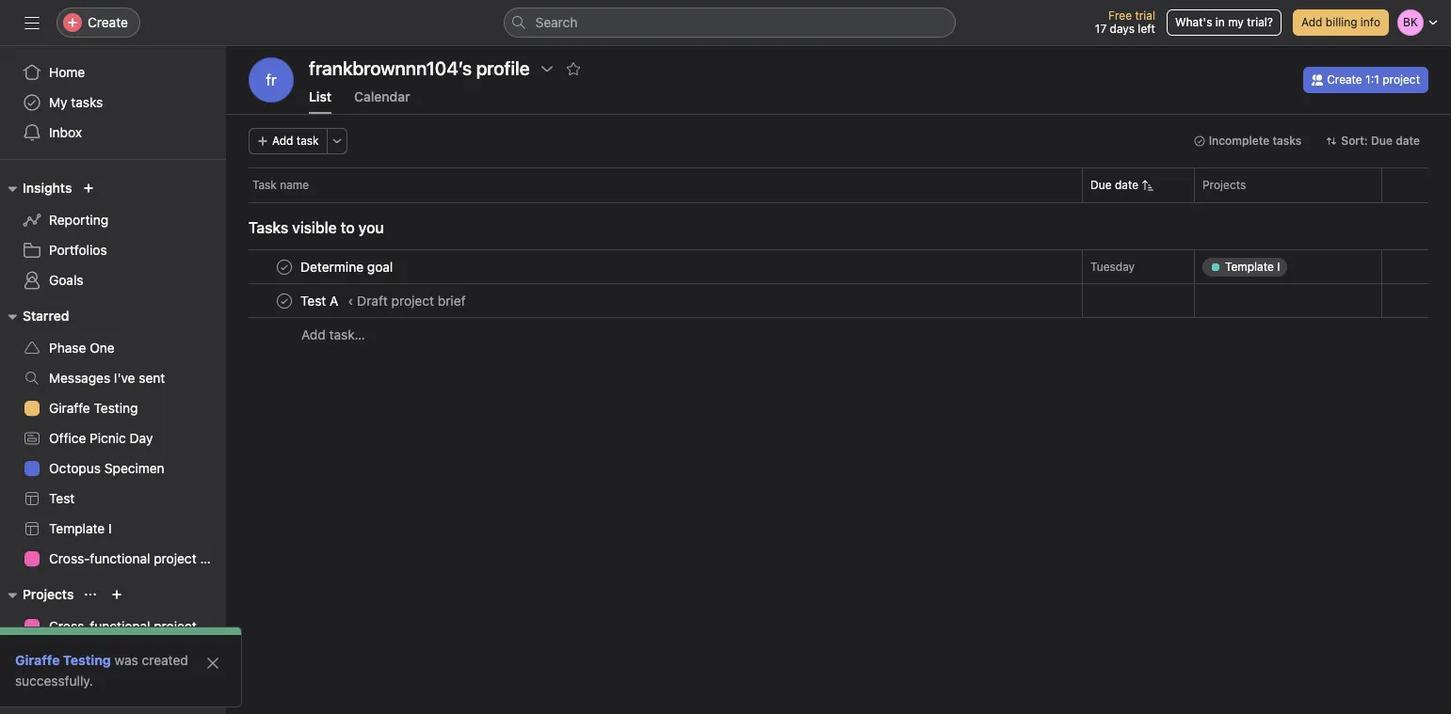 Task type: describe. For each thing, give the bounding box(es) containing it.
template i link inside projects element
[[11, 642, 215, 672]]

you
[[359, 219, 384, 236]]

frankbrownnn104's profile
[[309, 57, 530, 79]]

task
[[252, 178, 277, 192]]

create button
[[57, 8, 140, 38]]

list
[[309, 89, 331, 105]]

Determine goal text field
[[297, 258, 399, 276]]

create 1:1 project
[[1327, 73, 1420, 87]]

create 1:1 project button
[[1304, 67, 1429, 93]]

octopus specimen
[[49, 461, 165, 477]]

office picnic day
[[49, 430, 153, 446]]

starred
[[23, 308, 69, 324]]

search
[[535, 14, 578, 30]]

cross-functional project plan for second cross-functional project plan link from the bottom of the page
[[49, 551, 226, 567]]

1 cross-functional project plan link from the top
[[11, 544, 226, 574]]

free trial 17 days left
[[1095, 8, 1155, 36]]

invite button
[[18, 673, 99, 707]]

was
[[114, 653, 138, 669]]

due inside dropdown button
[[1371, 134, 1393, 148]]

trial?
[[1247, 15, 1273, 29]]

incomplete tasks
[[1209, 134, 1302, 148]]

left
[[1138, 22, 1155, 36]]

list link
[[309, 89, 331, 114]]

phase one
[[49, 340, 115, 356]]

‹ draft project brief row
[[226, 283, 1451, 318]]

billing
[[1326, 15, 1358, 29]]

task name
[[252, 178, 309, 192]]

template i inside starred element
[[49, 521, 112, 537]]

add task button
[[249, 128, 327, 154]]

one
[[90, 340, 115, 356]]

home link
[[11, 57, 215, 88]]

completed image
[[273, 290, 296, 312]]

show options, current sort, top image
[[85, 590, 96, 601]]

i've
[[114, 370, 135, 386]]

determine goal cell
[[226, 250, 1083, 284]]

functional for 2nd cross-functional project plan link
[[90, 619, 150, 635]]

starred button
[[0, 305, 69, 328]]

messages i've sent
[[49, 370, 165, 386]]

calendar
[[354, 89, 410, 105]]

projects button
[[0, 584, 74, 606]]

messages i've sent link
[[11, 364, 215, 394]]

name
[[280, 178, 309, 192]]

add task… row
[[226, 317, 1451, 352]]

in
[[1216, 15, 1225, 29]]

day
[[130, 430, 153, 446]]

portfolios
[[49, 242, 107, 258]]

created
[[142, 653, 188, 669]]

new image
[[83, 183, 95, 194]]

brief
[[438, 293, 466, 309]]

Completed checkbox
[[273, 256, 296, 278]]

tasks for my tasks
[[71, 94, 103, 110]]

new project or portfolio image
[[112, 590, 123, 601]]

sort: due date button
[[1318, 128, 1429, 154]]

cross- for 2nd cross-functional project plan link
[[49, 619, 90, 635]]

test
[[49, 491, 75, 507]]

octopus
[[49, 461, 101, 477]]

was created successfully.
[[15, 653, 188, 689]]

phase one link
[[11, 333, 215, 364]]

goals
[[49, 272, 83, 288]]

more actions image
[[331, 136, 342, 147]]

completed image
[[273, 256, 296, 278]]

testing inside starred element
[[94, 400, 138, 416]]

Test A text field
[[297, 291, 344, 310]]

incomplete tasks button
[[1185, 128, 1310, 154]]

inbox
[[49, 124, 82, 140]]

Completed checkbox
[[273, 290, 296, 312]]

add to starred image
[[566, 61, 581, 76]]

template inside projects element
[[49, 649, 105, 665]]

add for add billing info
[[1301, 15, 1323, 29]]

giraffe inside starred element
[[49, 400, 90, 416]]

home
[[49, 64, 85, 80]]

sort:
[[1341, 134, 1368, 148]]

phase
[[49, 340, 86, 356]]



Task type: locate. For each thing, give the bounding box(es) containing it.
add for add task
[[272, 134, 293, 148]]

reporting link
[[11, 205, 215, 235]]

create inside "button"
[[1327, 73, 1362, 87]]

0 vertical spatial due
[[1371, 134, 1393, 148]]

insights element
[[0, 171, 226, 299]]

draft
[[357, 293, 388, 309]]

1 vertical spatial create
[[1327, 73, 1362, 87]]

functional down new project or portfolio icon
[[90, 619, 150, 635]]

create inside "dropdown button"
[[88, 14, 128, 30]]

plan for 2nd cross-functional project plan link
[[200, 619, 226, 635]]

sort: due date
[[1341, 134, 1420, 148]]

1 vertical spatial giraffe testing
[[15, 653, 111, 669]]

1 i from the top
[[108, 521, 112, 537]]

template i down test
[[49, 521, 112, 537]]

template
[[49, 521, 105, 537], [49, 649, 105, 665]]

global element
[[0, 46, 226, 159]]

trial
[[1135, 8, 1155, 23]]

1 horizontal spatial add
[[301, 327, 326, 343]]

project left brief
[[391, 293, 434, 309]]

1 vertical spatial tasks
[[1273, 134, 1302, 148]]

1 cross- from the top
[[49, 551, 90, 567]]

projects left show options, current sort, top icon
[[23, 587, 74, 603]]

giraffe testing link up picnic
[[11, 394, 215, 424]]

giraffe up office
[[49, 400, 90, 416]]

1 vertical spatial projects
[[23, 587, 74, 603]]

‹ draft project brief
[[348, 293, 466, 309]]

octopus specimen link
[[11, 454, 215, 484]]

tasks right the incomplete
[[1273, 134, 1302, 148]]

goals link
[[11, 266, 215, 296]]

my
[[1228, 15, 1244, 29]]

test link
[[11, 484, 215, 514]]

tasks visible to you
[[249, 219, 384, 236]]

0 vertical spatial giraffe testing
[[49, 400, 138, 416]]

add billing info button
[[1293, 9, 1389, 36]]

ascending image
[[1142, 180, 1154, 191]]

i for first template i link from the top of the page
[[108, 521, 112, 537]]

0 vertical spatial functional
[[90, 551, 150, 567]]

show options image
[[539, 61, 554, 76]]

0 vertical spatial projects
[[1203, 178, 1246, 192]]

my
[[49, 94, 67, 110]]

project inside starred element
[[154, 551, 197, 567]]

1 horizontal spatial create
[[1327, 73, 1362, 87]]

17
[[1095, 22, 1107, 36]]

0 horizontal spatial date
[[1115, 178, 1139, 192]]

add left "task…"
[[301, 327, 326, 343]]

0 vertical spatial plan
[[200, 551, 226, 567]]

tasks for incomplete tasks
[[1273, 134, 1302, 148]]

2 template i from the top
[[49, 649, 112, 665]]

my tasks link
[[11, 88, 215, 118]]

cross- for second cross-functional project plan link from the bottom of the page
[[49, 551, 90, 567]]

functional
[[90, 551, 150, 567], [90, 619, 150, 635]]

1 vertical spatial cross-
[[49, 619, 90, 635]]

add task…
[[301, 327, 365, 343]]

create left 1:1 at the top of the page
[[1327, 73, 1362, 87]]

0 vertical spatial add
[[1301, 15, 1323, 29]]

add task
[[272, 134, 319, 148]]

1 vertical spatial functional
[[90, 619, 150, 635]]

plan for second cross-functional project plan link from the bottom of the page
[[200, 551, 226, 567]]

plan inside starred element
[[200, 551, 226, 567]]

2 template from the top
[[49, 649, 105, 665]]

template i inside projects element
[[49, 649, 112, 665]]

functional for second cross-functional project plan link from the bottom of the page
[[90, 551, 150, 567]]

2 horizontal spatial add
[[1301, 15, 1323, 29]]

free
[[1108, 8, 1132, 23]]

tasks
[[249, 219, 288, 236]]

tuesday row
[[226, 250, 1451, 284]]

specimen
[[104, 461, 165, 477]]

plan inside projects element
[[200, 619, 226, 635]]

1 vertical spatial i
[[108, 649, 112, 665]]

cross-functional project plan link up new project or portfolio icon
[[11, 544, 226, 574]]

2 i from the top
[[108, 649, 112, 665]]

tuesday
[[1091, 260, 1135, 274]]

0 vertical spatial i
[[108, 521, 112, 537]]

row containing task name
[[226, 168, 1451, 202]]

fr
[[266, 72, 277, 89]]

what's
[[1175, 15, 1212, 29]]

1 vertical spatial testing
[[63, 653, 111, 669]]

project down test link
[[154, 551, 197, 567]]

tasks inside dropdown button
[[1273, 134, 1302, 148]]

add for add task…
[[301, 327, 326, 343]]

giraffe testing link up successfully.
[[15, 653, 111, 669]]

0 vertical spatial testing
[[94, 400, 138, 416]]

1 template i link from the top
[[11, 514, 215, 544]]

add task… button
[[301, 325, 365, 346]]

sent
[[139, 370, 165, 386]]

testing up invite
[[63, 653, 111, 669]]

1 functional from the top
[[90, 551, 150, 567]]

0 vertical spatial template
[[49, 521, 105, 537]]

what's in my trial? button
[[1167, 9, 1282, 36]]

0 vertical spatial tasks
[[71, 94, 103, 110]]

to
[[341, 219, 355, 236]]

i left was
[[108, 649, 112, 665]]

task…
[[329, 327, 365, 343]]

2 cross-functional project plan from the top
[[49, 619, 226, 635]]

add inside row
[[301, 327, 326, 343]]

add billing info
[[1301, 15, 1381, 29]]

due date
[[1091, 178, 1139, 192]]

giraffe testing up "office picnic day"
[[49, 400, 138, 416]]

cross- up show options, current sort, top icon
[[49, 551, 90, 567]]

‹
[[348, 293, 354, 309]]

cross-functional project plan up was
[[49, 619, 226, 635]]

1 plan from the top
[[200, 551, 226, 567]]

cross-functional project plan
[[49, 551, 226, 567], [49, 619, 226, 635]]

template inside starred element
[[49, 521, 105, 537]]

1 vertical spatial date
[[1115, 178, 1139, 192]]

template down test
[[49, 521, 105, 537]]

cross-functional project plan for 2nd cross-functional project plan link
[[49, 619, 226, 635]]

tasks right my
[[71, 94, 103, 110]]

giraffe
[[49, 400, 90, 416], [15, 653, 60, 669]]

i inside starred element
[[108, 521, 112, 537]]

date right "sort:"
[[1396, 134, 1420, 148]]

1 horizontal spatial projects
[[1203, 178, 1246, 192]]

0 horizontal spatial tasks
[[71, 94, 103, 110]]

search button
[[503, 8, 955, 38]]

2 functional from the top
[[90, 619, 150, 635]]

giraffe testing inside starred element
[[49, 400, 138, 416]]

due
[[1371, 134, 1393, 148], [1091, 178, 1112, 192]]

1 vertical spatial giraffe testing link
[[15, 653, 111, 669]]

create for create 1:1 project
[[1327, 73, 1362, 87]]

1:1
[[1366, 73, 1380, 87]]

visible
[[292, 219, 337, 236]]

functional up new project or portfolio icon
[[90, 551, 150, 567]]

testing down the messages i've sent link
[[94, 400, 138, 416]]

1 template from the top
[[49, 521, 105, 537]]

i inside projects element
[[108, 649, 112, 665]]

insights button
[[0, 177, 72, 200]]

messages
[[49, 370, 110, 386]]

1 vertical spatial template
[[49, 649, 105, 665]]

create for create
[[88, 14, 128, 30]]

1 template i from the top
[[49, 521, 112, 537]]

portfolios link
[[11, 235, 215, 266]]

search list box
[[503, 8, 955, 38]]

0 vertical spatial cross-functional project plan
[[49, 551, 226, 567]]

projects element
[[0, 578, 226, 715]]

add
[[1301, 15, 1323, 29], [272, 134, 293, 148], [301, 327, 326, 343]]

1 vertical spatial add
[[272, 134, 293, 148]]

0 vertical spatial cross-functional project plan link
[[11, 544, 226, 574]]

project up created
[[154, 619, 197, 635]]

project
[[1383, 73, 1420, 87], [391, 293, 434, 309], [154, 551, 197, 567], [154, 619, 197, 635]]

date inside dropdown button
[[1396, 134, 1420, 148]]

0 vertical spatial template i link
[[11, 514, 215, 544]]

i down test link
[[108, 521, 112, 537]]

tree grid
[[226, 250, 1451, 352]]

0 vertical spatial giraffe testing link
[[11, 394, 215, 424]]

0 vertical spatial cross-
[[49, 551, 90, 567]]

0 horizontal spatial create
[[88, 14, 128, 30]]

cross-functional project plan inside starred element
[[49, 551, 226, 567]]

successfully.
[[15, 673, 93, 689]]

projects
[[1203, 178, 1246, 192], [23, 587, 74, 603]]

test a cell
[[226, 283, 1083, 318]]

0 vertical spatial template i
[[49, 521, 112, 537]]

2 cross-functional project plan link from the top
[[11, 612, 226, 642]]

1 horizontal spatial tasks
[[1273, 134, 1302, 148]]

date left ascending icon
[[1115, 178, 1139, 192]]

my tasks
[[49, 94, 103, 110]]

0 vertical spatial giraffe
[[49, 400, 90, 416]]

1 vertical spatial template i
[[49, 649, 112, 665]]

cross- inside starred element
[[49, 551, 90, 567]]

0 vertical spatial create
[[88, 14, 128, 30]]

i for template i link within projects element
[[108, 649, 112, 665]]

template i link down test
[[11, 514, 215, 544]]

0 horizontal spatial due
[[1091, 178, 1112, 192]]

cross-functional project plan up new project or portfolio icon
[[49, 551, 226, 567]]

projects down the incomplete
[[1203, 178, 1246, 192]]

incomplete
[[1209, 134, 1270, 148]]

cross-functional project plan inside projects element
[[49, 619, 226, 635]]

picnic
[[90, 430, 126, 446]]

invite
[[53, 682, 87, 698]]

cross-functional project plan link
[[11, 544, 226, 574], [11, 612, 226, 642]]

1 horizontal spatial due
[[1371, 134, 1393, 148]]

add inside 'button'
[[1301, 15, 1323, 29]]

2 template i link from the top
[[11, 642, 215, 672]]

projects inside dropdown button
[[23, 587, 74, 603]]

cross- inside projects element
[[49, 619, 90, 635]]

linked projects for test a cell
[[1194, 283, 1383, 318]]

0 vertical spatial date
[[1396, 134, 1420, 148]]

inbox link
[[11, 118, 215, 148]]

project right 1:1 at the top of the page
[[1383, 73, 1420, 87]]

cross- down show options, current sort, top icon
[[49, 619, 90, 635]]

1 vertical spatial due
[[1091, 178, 1112, 192]]

add left task
[[272, 134, 293, 148]]

1 vertical spatial cross-functional project plan
[[49, 619, 226, 635]]

info
[[1361, 15, 1381, 29]]

2 vertical spatial add
[[301, 327, 326, 343]]

1 vertical spatial plan
[[200, 619, 226, 635]]

1 vertical spatial template i link
[[11, 642, 215, 672]]

office picnic day link
[[11, 424, 215, 454]]

2 cross- from the top
[[49, 619, 90, 635]]

due left ascending icon
[[1091, 178, 1112, 192]]

create up home link
[[88, 14, 128, 30]]

calendar link
[[354, 89, 410, 114]]

cross-functional project plan link down new project or portfolio icon
[[11, 612, 226, 642]]

tasks inside global element
[[71, 94, 103, 110]]

project inside "button"
[[1383, 73, 1420, 87]]

days
[[1110, 22, 1135, 36]]

add left billing
[[1301, 15, 1323, 29]]

0 horizontal spatial add
[[272, 134, 293, 148]]

giraffe up successfully.
[[15, 653, 60, 669]]

starred element
[[0, 299, 226, 578]]

1 vertical spatial giraffe
[[15, 653, 60, 669]]

giraffe testing link
[[11, 394, 215, 424], [15, 653, 111, 669]]

1 vertical spatial cross-functional project plan link
[[11, 612, 226, 642]]

functional inside starred element
[[90, 551, 150, 567]]

row
[[226, 168, 1451, 202], [249, 202, 1429, 203]]

giraffe testing up successfully.
[[15, 653, 111, 669]]

1 horizontal spatial date
[[1396, 134, 1420, 148]]

reporting
[[49, 212, 108, 228]]

tree grid containing ‹ draft project brief
[[226, 250, 1451, 352]]

cross-
[[49, 551, 90, 567], [49, 619, 90, 635]]

functional inside projects element
[[90, 619, 150, 635]]

close image
[[205, 656, 220, 671]]

template up successfully.
[[49, 649, 105, 665]]

project inside test a cell
[[391, 293, 434, 309]]

0 horizontal spatial projects
[[23, 587, 74, 603]]

1 cross-functional project plan from the top
[[49, 551, 226, 567]]

insights
[[23, 180, 72, 196]]

office
[[49, 430, 86, 446]]

template i up invite
[[49, 649, 112, 665]]

hide sidebar image
[[24, 15, 40, 30]]

2 plan from the top
[[200, 619, 226, 635]]

template i link up invite
[[11, 642, 215, 672]]

task
[[297, 134, 319, 148]]

create
[[88, 14, 128, 30], [1327, 73, 1362, 87]]

what's in my trial?
[[1175, 15, 1273, 29]]

due right "sort:"
[[1371, 134, 1393, 148]]



Task type: vqa. For each thing, say whether or not it's contained in the screenshot.
Due to the bottom
yes



